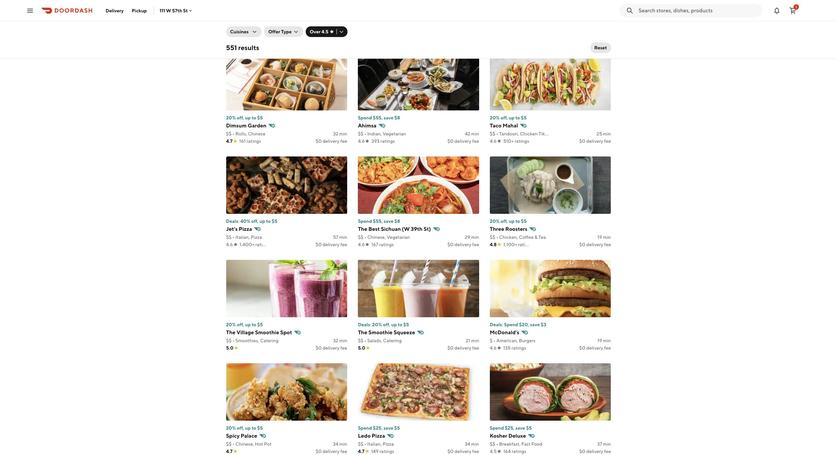 Task type: describe. For each thing, give the bounding box(es) containing it.
32 min for the village smoothie spot
[[333, 339, 347, 344]]

pizza up 1,400+ ratings
[[251, 235, 262, 240]]

delivery button
[[102, 5, 128, 16]]

fast
[[522, 442, 531, 448]]

over 4.5
[[310, 29, 328, 34]]

italian, for jet's
[[235, 235, 250, 240]]

rolls,
[[235, 131, 247, 137]]

111 w 57th st
[[160, 8, 188, 13]]

offer type button
[[264, 26, 303, 37]]

delivery for the best sichuan (w 39th st)
[[455, 242, 471, 248]]

taco
[[490, 123, 502, 129]]

111
[[160, 8, 165, 13]]

$
[[490, 339, 493, 344]]

$$ for spicy palace
[[226, 442, 232, 448]]

catering for squeeze
[[383, 339, 402, 344]]

• for three roosters
[[496, 235, 498, 240]]

$0 for the best sichuan (w 39th st)
[[448, 242, 454, 248]]

the for the migrant kitchen
[[226, 19, 236, 25]]

• left sandwiches,
[[233, 28, 235, 33]]

delivery for the smoothie squeeze
[[455, 346, 471, 351]]

$0 for three roosters
[[579, 242, 586, 248]]

fee for the village smoothie spot
[[340, 346, 347, 351]]

4.6 for taco mahal
[[490, 139, 497, 144]]

hot
[[255, 442, 263, 448]]

ratings down $$ • sandwiches, empanadas
[[247, 35, 262, 40]]

20% off, up to $5 for palace
[[226, 426, 263, 431]]

deals: 20% off, up to $5
[[358, 323, 409, 328]]

over 4.5 button
[[306, 26, 348, 37]]

tea
[[539, 235, 546, 240]]

jet's pizza
[[226, 226, 252, 233]]

pot
[[264, 442, 272, 448]]

w
[[166, 8, 171, 13]]

pizza down 40% at top
[[239, 226, 252, 233]]

20% for dimsum garden
[[226, 115, 236, 121]]

min for dimsum garden
[[339, 131, 347, 137]]

hungry & healthy marketplace
[[490, 19, 566, 25]]

$0 for the village smoothie spot
[[316, 346, 322, 351]]

510+
[[503, 139, 514, 144]]

ledo pizza
[[358, 433, 385, 440]]

cuisines
[[230, 29, 249, 34]]

min for taco mahal
[[603, 131, 611, 137]]

$$ • salads, catering
[[358, 339, 402, 344]]

salads,
[[367, 339, 382, 344]]

• for spicy palace
[[233, 442, 235, 448]]

$0 delivery fee for the village smoothie spot
[[316, 346, 347, 351]]

172 ratings
[[240, 35, 262, 40]]

coffee
[[519, 235, 534, 240]]

ratings for kosher deluxe
[[512, 450, 526, 455]]

min for three roosters
[[603, 235, 611, 240]]

2 smoothie from the left
[[369, 330, 393, 336]]

$$ for the smoothie squeeze
[[358, 339, 364, 344]]

20
[[332, 28, 338, 33]]

min for the best sichuan (w 39th st)
[[471, 235, 479, 240]]

$$ • italian, pizza for ledo
[[358, 442, 394, 448]]

empanadas
[[263, 28, 288, 33]]

offer
[[268, 29, 280, 34]]

20% for taco mahal
[[490, 115, 500, 121]]

• for the smoothie squeeze
[[364, 339, 366, 344]]

• for ahimsa
[[364, 131, 366, 137]]

tandoori,
[[499, 131, 519, 137]]

american,
[[496, 339, 518, 344]]

chicken,
[[499, 235, 518, 240]]

over
[[310, 29, 321, 34]]

st)
[[424, 226, 431, 233]]

fee for three roosters
[[604, 242, 611, 248]]

111 w 57th st button
[[160, 8, 193, 13]]

off, for taco mahal
[[501, 115, 508, 121]]

25
[[597, 131, 602, 137]]

deals: for jet's
[[226, 219, 239, 224]]

1,400+ ratings
[[240, 242, 270, 248]]

32 for the village smoothie spot
[[333, 339, 338, 344]]

delivery for mcdonald's
[[586, 346, 603, 351]]

delivery for three roosters
[[586, 242, 603, 248]]

healthy
[[514, 19, 534, 25]]

19 min for three roosters
[[598, 235, 611, 240]]

the village smoothie spot
[[226, 330, 292, 336]]

39th
[[411, 226, 423, 233]]

fee for taco mahal
[[604, 139, 611, 144]]

ratings for taco mahal
[[515, 139, 529, 144]]

pickup button
[[128, 5, 151, 16]]

34 min for ledo pizza
[[465, 442, 479, 448]]

smoothies,
[[235, 339, 259, 344]]

4.7 down spicy
[[226, 450, 233, 455]]

ledo
[[358, 433, 371, 440]]

dimsum garden
[[226, 123, 266, 129]]

sandwiches,
[[235, 28, 262, 33]]

$0 for ledo pizza
[[448, 450, 454, 455]]

to up squeeze
[[398, 323, 402, 328]]

$ • american, burgers
[[490, 339, 536, 344]]

1
[[796, 5, 797, 9]]

pickup
[[132, 8, 147, 13]]

spend for ahimsa
[[358, 115, 372, 121]]

to right 40% at top
[[266, 219, 271, 224]]

garden
[[248, 123, 266, 129]]

$0 for taco mahal
[[579, 139, 586, 144]]

20% up the smoothie squeeze
[[372, 323, 382, 328]]

pizza up 149 ratings
[[383, 442, 394, 448]]

42
[[465, 131, 470, 137]]

20% off, up to $5 for garden
[[226, 115, 263, 121]]

40%
[[240, 219, 250, 224]]

20% for spicy palace
[[226, 426, 236, 431]]

fee for dimsum garden
[[340, 139, 347, 144]]

spend up 'mcdonald's'
[[504, 323, 518, 328]]

chinese, for best
[[367, 235, 386, 240]]

393
[[371, 139, 380, 144]]

4.6 for the best sichuan (w 39th st)
[[358, 242, 365, 248]]

palace
[[241, 433, 257, 440]]

$0 delivery fee for dimsum garden
[[316, 139, 347, 144]]

spot
[[280, 330, 292, 336]]

$$ for ahimsa
[[358, 131, 364, 137]]

$0 delivery fee for jet's pizza
[[316, 242, 347, 248]]

save for ledo pizza
[[384, 426, 393, 431]]

4.6 up 551
[[226, 35, 233, 40]]

burgers
[[519, 339, 536, 344]]

results
[[238, 44, 259, 51]]

breakfast,
[[499, 442, 521, 448]]

three
[[490, 226, 504, 233]]

21
[[466, 339, 470, 344]]

57 min
[[333, 235, 347, 240]]

spicy
[[226, 433, 240, 440]]

notification bell image
[[773, 7, 781, 15]]

off, for the village smoothie spot
[[237, 323, 244, 328]]

29 min
[[465, 235, 479, 240]]

off, up the smoothie squeeze
[[383, 323, 390, 328]]

Store search: begin typing to search for stores available on DoorDash text field
[[639, 7, 758, 14]]

(w
[[402, 226, 410, 233]]

4.7 for dimsum garden
[[226, 139, 233, 144]]

167 ratings
[[371, 242, 394, 248]]

• for jet's pizza
[[233, 235, 235, 240]]

$0 delivery fee for the smoothie squeeze
[[448, 346, 479, 351]]

135
[[503, 346, 511, 351]]

min for kosher deluxe
[[603, 442, 611, 448]]

1 vertical spatial &
[[535, 235, 538, 240]]

• for dimsum garden
[[233, 131, 235, 137]]

fee for the smoothie squeeze
[[472, 346, 479, 351]]

161
[[239, 139, 246, 144]]

the smoothie squeeze
[[358, 330, 415, 336]]

masala
[[551, 131, 566, 137]]

$$ • smoothies, catering
[[226, 339, 279, 344]]

kitchen
[[258, 19, 277, 25]]

spend $55, save $8 for ahimsa
[[358, 115, 400, 121]]

• for kosher deluxe
[[496, 442, 498, 448]]

roosters
[[505, 226, 527, 233]]

kosher deluxe
[[490, 433, 526, 440]]

spend for kosher deluxe
[[490, 426, 504, 431]]

$$ for jet's pizza
[[226, 235, 232, 240]]

sichuan
[[381, 226, 401, 233]]

57th
[[172, 8, 182, 13]]

393 ratings
[[371, 139, 395, 144]]

$8 for ahimsa
[[394, 115, 400, 121]]

delivery
[[106, 8, 124, 13]]

the for the smoothie squeeze
[[358, 330, 367, 336]]

$25, for pizza
[[373, 426, 383, 431]]

0 vertical spatial &
[[510, 19, 513, 25]]

$$ • breakfast, fast food
[[490, 442, 542, 448]]

dimsum
[[226, 123, 247, 129]]

ahimsa
[[358, 123, 377, 129]]

reset
[[594, 45, 607, 50]]

$0 delivery fee for three roosters
[[579, 242, 611, 248]]

cuisines button
[[226, 26, 262, 37]]

pizza right ledo
[[372, 433, 385, 440]]



Task type: locate. For each thing, give the bounding box(es) containing it.
2 horizontal spatial deals:
[[490, 323, 503, 328]]

1 horizontal spatial $$ • italian, pizza
[[358, 442, 394, 448]]

delivery for spicy palace
[[323, 450, 340, 455]]

1 vertical spatial spend $55, save $8
[[358, 219, 400, 224]]

matsu  sushi
[[358, 19, 389, 25]]

min for ledo pizza
[[471, 442, 479, 448]]

$8 for the best sichuan (w 39th st)
[[394, 219, 400, 224]]

1 $8 from the top
[[394, 115, 400, 121]]

0 vertical spatial $55,
[[373, 115, 383, 121]]

$$ right 57 min
[[358, 235, 364, 240]]

• down ahimsa
[[364, 131, 366, 137]]

$0 for spicy palace
[[316, 450, 322, 455]]

ratings down $$ • breakfast, fast food
[[512, 450, 526, 455]]

20% up taco
[[490, 115, 500, 121]]

• for the village smoothie spot
[[233, 339, 235, 344]]

$0 delivery fee for mcdonald's
[[579, 346, 611, 351]]

1 horizontal spatial italian,
[[367, 442, 382, 448]]

smoothie up $$ • smoothies, catering
[[255, 330, 279, 336]]

up for three roosters
[[509, 219, 515, 224]]

$$ • chinese, vegetarian
[[358, 235, 410, 240]]

20% off, up to $5 for mahal
[[490, 115, 527, 121]]

• for ledo pizza
[[364, 442, 366, 448]]

149 ratings
[[371, 450, 394, 455]]

$0 delivery fee for ledo pizza
[[448, 450, 479, 455]]

4.6 down jet's
[[226, 242, 233, 248]]

$0 delivery fee for the best sichuan (w 39th st)
[[448, 242, 479, 248]]

•
[[233, 28, 235, 33], [233, 131, 235, 137], [364, 131, 366, 137], [496, 131, 498, 137], [233, 235, 235, 240], [364, 235, 366, 240], [496, 235, 498, 240], [233, 339, 235, 344], [364, 339, 366, 344], [494, 339, 496, 344], [233, 442, 235, 448], [364, 442, 366, 448], [496, 442, 498, 448]]

34 for pizza
[[465, 442, 470, 448]]

1 vertical spatial vegetarian
[[387, 235, 410, 240]]

spend for ledo pizza
[[358, 426, 372, 431]]

ratings down $$ • chinese, vegetarian on the bottom
[[379, 242, 394, 248]]

1 vertical spatial 32 min
[[333, 339, 347, 344]]

$25,
[[373, 426, 383, 431], [505, 426, 515, 431]]

off, right 40% at top
[[251, 219, 259, 224]]

2 spend $25, save $5 from the left
[[490, 426, 532, 431]]

off, for three roosters
[[501, 219, 508, 224]]

to up garden
[[252, 115, 256, 121]]

indian,
[[367, 131, 382, 137]]

• down the three at the right
[[496, 235, 498, 240]]

4.7 for ledo pizza
[[358, 450, 365, 455]]

save up ledo pizza
[[384, 426, 393, 431]]

off, up the three roosters
[[501, 219, 508, 224]]

4.6 left 393
[[358, 139, 365, 144]]

up for spicy palace
[[245, 426, 251, 431]]

$$ • rolls, chinese
[[226, 131, 265, 137]]

• for the best sichuan (w 39th st)
[[364, 235, 366, 240]]

up up the smoothie squeeze
[[391, 323, 397, 328]]

1 vertical spatial chinese,
[[235, 442, 254, 448]]

best
[[369, 226, 380, 233]]

& right hungry
[[510, 19, 513, 25]]

save left $3
[[530, 323, 540, 328]]

& left "tea"
[[535, 235, 538, 240]]

1,100+ ratings
[[503, 242, 533, 248]]

19 for three roosters
[[598, 235, 602, 240]]

20% up the three at the right
[[490, 219, 500, 224]]

0 vertical spatial vegetarian
[[383, 131, 406, 137]]

ratings down the $$ • tandoori, chicken tikka masala
[[515, 139, 529, 144]]

• down spicy
[[233, 442, 235, 448]]

$$ down kosher
[[490, 442, 495, 448]]

20% off, up to $5 up the three roosters
[[490, 219, 527, 224]]

0 horizontal spatial 5.0
[[226, 346, 233, 351]]

149
[[371, 450, 379, 455]]

$20,
[[519, 323, 529, 328]]

up up palace
[[245, 426, 251, 431]]

the up salads, at the left of the page
[[358, 330, 367, 336]]

4.6 for ahimsa
[[358, 139, 365, 144]]

4.5 right the over
[[322, 29, 328, 34]]

1 vertical spatial 19
[[598, 339, 602, 344]]

1 vertical spatial 4.5
[[490, 450, 497, 455]]

the up cuisines
[[226, 19, 236, 25]]

37
[[597, 442, 602, 448]]

4.5 left 164
[[490, 450, 497, 455]]

1 horizontal spatial 4.5
[[490, 450, 497, 455]]

deals: up salads, at the left of the page
[[358, 323, 371, 328]]

ratings for three roosters
[[518, 242, 533, 248]]

$$ down jet's
[[226, 235, 232, 240]]

57
[[333, 235, 338, 240]]

up up the three roosters
[[509, 219, 515, 224]]

34 min for spicy palace
[[333, 442, 347, 448]]

4.7
[[226, 139, 233, 144], [226, 450, 233, 455], [358, 450, 365, 455]]

1 32 from the top
[[333, 131, 338, 137]]

to for three roosters
[[516, 219, 520, 224]]

to up palace
[[252, 426, 256, 431]]

4.6 left 167
[[358, 242, 365, 248]]

$5
[[257, 115, 263, 121], [521, 115, 527, 121], [272, 219, 277, 224], [521, 219, 527, 224], [257, 323, 263, 328], [403, 323, 409, 328], [257, 426, 263, 431], [394, 426, 400, 431], [526, 426, 532, 431]]

off, up spicy palace
[[237, 426, 244, 431]]

29
[[465, 235, 470, 240]]

to for dimsum garden
[[252, 115, 256, 121]]

fee
[[340, 35, 347, 40], [604, 35, 611, 40], [340, 139, 347, 144], [472, 139, 479, 144], [604, 139, 611, 144], [340, 242, 347, 248], [472, 242, 479, 248], [604, 242, 611, 248], [340, 346, 347, 351], [472, 346, 479, 351], [604, 346, 611, 351], [340, 450, 347, 455], [472, 450, 479, 455], [604, 450, 611, 455]]

0 horizontal spatial italian,
[[235, 235, 250, 240]]

ratings for ahimsa
[[381, 139, 395, 144]]

spend up best
[[358, 219, 372, 224]]

0 vertical spatial 19
[[598, 235, 602, 240]]

catering down the village smoothie spot
[[260, 339, 279, 344]]

135 ratings
[[503, 346, 526, 351]]

1 vertical spatial $$ • italian, pizza
[[358, 442, 394, 448]]

save up the sichuan
[[384, 219, 394, 224]]

1 horizontal spatial catering
[[383, 339, 402, 344]]

20% off, up to $5
[[226, 115, 263, 121], [490, 115, 527, 121], [490, 219, 527, 224], [226, 323, 263, 328], [226, 426, 263, 431]]

$$ • italian, pizza for jet's
[[226, 235, 262, 240]]

deals: up jet's
[[226, 219, 239, 224]]

1 horizontal spatial chinese,
[[367, 235, 386, 240]]

taco mahal
[[490, 123, 518, 129]]

spend
[[358, 115, 372, 121], [358, 219, 372, 224], [504, 323, 518, 328], [358, 426, 372, 431], [490, 426, 504, 431]]

2 spend $55, save $8 from the top
[[358, 219, 400, 224]]

chinese, up 167
[[367, 235, 386, 240]]

$$ for taco mahal
[[490, 131, 495, 137]]

$0 delivery fee for ahimsa
[[448, 139, 479, 144]]

1 19 from the top
[[598, 235, 602, 240]]

32 min
[[333, 131, 347, 137], [333, 339, 347, 344]]

$8
[[394, 115, 400, 121], [394, 219, 400, 224]]

delivery for ledo pizza
[[455, 450, 471, 455]]

ratings down chinese
[[247, 139, 261, 144]]

$55, up best
[[373, 219, 383, 224]]

1 5.0 from the left
[[226, 346, 233, 351]]

1 horizontal spatial &
[[535, 235, 538, 240]]

up up village
[[245, 323, 251, 328]]

$$ for the best sichuan (w 39th st)
[[358, 235, 364, 240]]

mahal
[[503, 123, 518, 129]]

$0 delivery fee for kosher deluxe
[[579, 450, 611, 455]]

matsu
[[358, 19, 374, 25]]

20% off, up to $5 for roosters
[[490, 219, 527, 224]]

food
[[531, 442, 542, 448]]

0 horizontal spatial spend $25, save $5
[[358, 426, 400, 431]]

1 $55, from the top
[[373, 115, 383, 121]]

up right 40% at top
[[259, 219, 265, 224]]

5.0 for the village smoothie spot
[[226, 346, 233, 351]]

to up roosters
[[516, 219, 520, 224]]

4.5 inside button
[[322, 29, 328, 34]]

5.0 for the smoothie squeeze
[[358, 346, 365, 351]]

chinese
[[248, 131, 265, 137]]

1 34 from the left
[[333, 442, 338, 448]]

1 vertical spatial italian,
[[367, 442, 382, 448]]

vegetarian
[[383, 131, 406, 137], [387, 235, 410, 240]]

fee for mcdonald's
[[604, 346, 611, 351]]

20% off, up to $5 up mahal
[[490, 115, 527, 121]]

italian,
[[235, 235, 250, 240], [367, 442, 382, 448]]

up for taco mahal
[[509, 115, 515, 121]]

smoothie
[[255, 330, 279, 336], [369, 330, 393, 336]]

0 vertical spatial $$ • italian, pizza
[[226, 235, 262, 240]]

• right $
[[494, 339, 496, 344]]

21 min
[[466, 339, 479, 344]]

25 min
[[597, 131, 611, 137]]

0 horizontal spatial 34
[[333, 442, 338, 448]]

34 min
[[333, 442, 347, 448], [465, 442, 479, 448]]

catering down the smoothie squeeze
[[383, 339, 402, 344]]

ratings for ledo pizza
[[380, 450, 394, 455]]

delivery for jet's pizza
[[323, 242, 340, 248]]

ratings for the best sichuan (w 39th st)
[[379, 242, 394, 248]]

spend $25, save $5 up "kosher deluxe"
[[490, 426, 532, 431]]

20% up dimsum
[[226, 115, 236, 121]]

off, for dimsum garden
[[237, 115, 244, 121]]

4.6 for mcdonald's
[[490, 346, 497, 351]]

167
[[371, 242, 378, 248]]

spend $25, save $5 for pizza
[[358, 426, 400, 431]]

fee for spicy palace
[[340, 450, 347, 455]]

2 32 min from the top
[[333, 339, 347, 344]]

0 vertical spatial 4.5
[[322, 29, 328, 34]]

spend $25, save $5 up ledo pizza
[[358, 426, 400, 431]]

• right 57 min
[[364, 235, 366, 240]]

20% off, up to $5 up dimsum garden
[[226, 115, 263, 121]]

vegetarian up 393 ratings
[[383, 131, 406, 137]]

4.6
[[226, 35, 233, 40], [358, 139, 365, 144], [490, 139, 497, 144], [226, 242, 233, 248], [358, 242, 365, 248], [490, 346, 497, 351]]

$0 for the smoothie squeeze
[[448, 346, 454, 351]]

1 vertical spatial $55,
[[373, 219, 383, 224]]

19
[[598, 235, 602, 240], [598, 339, 602, 344]]

0 items, open order cart image
[[789, 7, 797, 15]]

min for mcdonald's
[[603, 339, 611, 344]]

squeeze
[[394, 330, 415, 336]]

20% up spicy
[[226, 426, 236, 431]]

to up mahal
[[516, 115, 520, 121]]

deluxe
[[509, 433, 526, 440]]

2 34 from the left
[[465, 442, 470, 448]]

$55,
[[373, 115, 383, 121], [373, 219, 383, 224]]

$0 for dimsum garden
[[316, 139, 322, 144]]

delivery for the village smoothie spot
[[323, 346, 340, 351]]

4.7 left the 161
[[226, 139, 233, 144]]

$8 up the best sichuan (w 39th st)
[[394, 219, 400, 224]]

19 min for mcdonald's
[[598, 339, 611, 344]]

0 horizontal spatial 4.5
[[322, 29, 328, 34]]

tikka
[[539, 131, 550, 137]]

$$ • italian, pizza up '149'
[[358, 442, 394, 448]]

$$ down taco
[[490, 131, 495, 137]]

1 32 min from the top
[[333, 131, 347, 137]]

1 vertical spatial $8
[[394, 219, 400, 224]]

2 19 from the top
[[598, 339, 602, 344]]

1 horizontal spatial spend $25, save $5
[[490, 426, 532, 431]]

$$ • indian, vegetarian
[[358, 131, 406, 137]]

ratings right '149'
[[380, 450, 394, 455]]

delivery for ahimsa
[[455, 139, 471, 144]]

$25, up "kosher deluxe"
[[505, 426, 515, 431]]

5.0 down $$ • smoothies, catering
[[226, 346, 233, 351]]

1 spend $25, save $5 from the left
[[358, 426, 400, 431]]

37 min
[[597, 442, 611, 448]]

0 vertical spatial 19 min
[[598, 235, 611, 240]]

italian, up '149'
[[367, 442, 382, 448]]

spicy palace
[[226, 433, 257, 440]]

$$ • italian, pizza up 1,400+
[[226, 235, 262, 240]]

2 $8 from the top
[[394, 219, 400, 224]]

1 catering from the left
[[260, 339, 279, 344]]

$55, for ahimsa
[[373, 115, 383, 121]]

510+ ratings
[[503, 139, 529, 144]]

$55, up ahimsa
[[373, 115, 383, 121]]

5.0
[[226, 346, 233, 351], [358, 346, 365, 351]]

pizza
[[239, 226, 252, 233], [251, 235, 262, 240], [372, 433, 385, 440], [383, 442, 394, 448]]

1 smoothie from the left
[[255, 330, 279, 336]]

off, up dimsum
[[237, 115, 244, 121]]

2 5.0 from the left
[[358, 346, 365, 351]]

$$ down ahimsa
[[358, 131, 364, 137]]

1,400+
[[240, 242, 254, 248]]

$$ left smoothies,
[[226, 339, 232, 344]]

1 horizontal spatial 5.0
[[358, 346, 365, 351]]

0 vertical spatial chinese,
[[367, 235, 386, 240]]

0 vertical spatial spend $55, save $8
[[358, 115, 400, 121]]

hungry
[[490, 19, 508, 25]]

1 spend $55, save $8 from the top
[[358, 115, 400, 121]]

&
[[510, 19, 513, 25], [535, 235, 538, 240]]

0 vertical spatial italian,
[[235, 235, 250, 240]]

min for ahimsa
[[471, 131, 479, 137]]

• left smoothies,
[[233, 339, 235, 344]]

up for the village smoothie spot
[[245, 323, 251, 328]]

4.6 left 510+
[[490, 139, 497, 144]]

$$
[[226, 28, 232, 33], [226, 131, 232, 137], [358, 131, 364, 137], [490, 131, 495, 137], [226, 235, 232, 240], [358, 235, 364, 240], [490, 235, 495, 240], [226, 339, 232, 344], [358, 339, 364, 344], [226, 442, 232, 448], [358, 442, 364, 448], [490, 442, 495, 448]]

off, up taco mahal
[[501, 115, 508, 121]]

$$ up 551
[[226, 28, 232, 33]]

1 horizontal spatial $25,
[[505, 426, 515, 431]]

32 min for dimsum garden
[[333, 131, 347, 137]]

min for spicy palace
[[339, 442, 347, 448]]

2 $55, from the top
[[373, 219, 383, 224]]

2 19 min from the top
[[598, 339, 611, 344]]

1 horizontal spatial 34
[[465, 442, 470, 448]]

$$ down dimsum
[[226, 131, 232, 137]]

$8 up $$ • indian, vegetarian
[[394, 115, 400, 121]]

2 catering from the left
[[383, 339, 402, 344]]

1 vertical spatial 32
[[333, 339, 338, 344]]

551
[[226, 44, 237, 51]]

marketplace
[[535, 19, 566, 25]]

4.6 down $
[[490, 346, 497, 351]]

0 horizontal spatial catering
[[260, 339, 279, 344]]

$0 for ahimsa
[[448, 139, 454, 144]]

0 horizontal spatial chinese,
[[235, 442, 254, 448]]

spend $55, save $8 up ahimsa
[[358, 115, 400, 121]]

vegetarian for ahimsa
[[383, 131, 406, 137]]

off, up village
[[237, 323, 244, 328]]

0 horizontal spatial $25,
[[373, 426, 383, 431]]

spend $55, save $8 for the best sichuan (w 39th st)
[[358, 219, 400, 224]]

three roosters
[[490, 226, 527, 233]]

0 horizontal spatial smoothie
[[255, 330, 279, 336]]

1 horizontal spatial smoothie
[[369, 330, 393, 336]]

$55, for the best sichuan (w 39th st)
[[373, 219, 383, 224]]

0 horizontal spatial $$ • italian, pizza
[[226, 235, 262, 240]]

20%
[[226, 115, 236, 121], [490, 115, 500, 121], [490, 219, 500, 224], [226, 323, 236, 328], [372, 323, 382, 328], [226, 426, 236, 431]]

the best sichuan (w 39th st)
[[358, 226, 431, 233]]

0 vertical spatial 32
[[333, 131, 338, 137]]

min for jet's pizza
[[339, 235, 347, 240]]

$0 for kosher deluxe
[[579, 450, 586, 455]]

• down jet's
[[233, 235, 235, 240]]

1 34 min from the left
[[333, 442, 347, 448]]

• down taco
[[496, 131, 498, 137]]

ratings down coffee
[[518, 242, 533, 248]]

ratings for dimsum garden
[[247, 139, 261, 144]]

spend for the best sichuan (w 39th st)
[[358, 219, 372, 224]]

deals: 40% off, up to $5
[[226, 219, 277, 224]]

$$ • chinese, hot pot
[[226, 442, 272, 448]]

spend up ledo
[[358, 426, 372, 431]]

to for the village smoothie spot
[[252, 323, 256, 328]]

min
[[339, 28, 347, 33], [339, 131, 347, 137], [471, 131, 479, 137], [603, 131, 611, 137], [339, 235, 347, 240], [471, 235, 479, 240], [603, 235, 611, 240], [339, 339, 347, 344], [471, 339, 479, 344], [603, 339, 611, 344], [339, 442, 347, 448], [471, 442, 479, 448], [603, 442, 611, 448]]

fee for the best sichuan (w 39th st)
[[472, 242, 479, 248]]

1 vertical spatial 19 min
[[598, 339, 611, 344]]

$25, up ledo pizza
[[373, 426, 383, 431]]

village
[[237, 330, 254, 336]]

up for dimsum garden
[[245, 115, 251, 121]]

off, for spicy palace
[[237, 426, 244, 431]]

deals:
[[226, 219, 239, 224], [358, 323, 371, 328], [490, 323, 503, 328]]

deals: for the
[[358, 323, 371, 328]]

jet's
[[226, 226, 238, 233]]

0 horizontal spatial &
[[510, 19, 513, 25]]

delivery for kosher deluxe
[[586, 450, 603, 455]]

fee for ahimsa
[[472, 139, 479, 144]]

• left salads, at the left of the page
[[364, 339, 366, 344]]

delivery
[[323, 35, 340, 40], [586, 35, 603, 40], [323, 139, 340, 144], [455, 139, 471, 144], [586, 139, 603, 144], [323, 242, 340, 248], [455, 242, 471, 248], [586, 242, 603, 248], [323, 346, 340, 351], [455, 346, 471, 351], [586, 346, 603, 351], [323, 450, 340, 455], [455, 450, 471, 455], [586, 450, 603, 455]]

italian, up 1,400+
[[235, 235, 250, 240]]

chicken
[[520, 131, 538, 137]]

vegetarian down the best sichuan (w 39th st)
[[387, 235, 410, 240]]

to up the village smoothie spot
[[252, 323, 256, 328]]

$$ down ledo
[[358, 442, 364, 448]]

1 horizontal spatial 34 min
[[465, 442, 479, 448]]

chinese, down spicy palace
[[235, 442, 254, 448]]

the left village
[[226, 330, 236, 336]]

0 vertical spatial $8
[[394, 115, 400, 121]]

ratings for mcdonald's
[[512, 346, 526, 351]]

$0 delivery fee
[[316, 35, 347, 40], [579, 35, 611, 40], [316, 139, 347, 144], [448, 139, 479, 144], [579, 139, 611, 144], [316, 242, 347, 248], [448, 242, 479, 248], [579, 242, 611, 248], [316, 346, 347, 351], [448, 346, 479, 351], [579, 346, 611, 351], [316, 450, 347, 455], [448, 450, 479, 455], [579, 450, 611, 455]]

0 horizontal spatial 34 min
[[333, 442, 347, 448]]

0 vertical spatial 32 min
[[333, 131, 347, 137]]

$$ for three roosters
[[490, 235, 495, 240]]

2 $25, from the left
[[505, 426, 515, 431]]

32 for dimsum garden
[[333, 131, 338, 137]]

mcdonald's
[[490, 330, 519, 336]]

1 19 min from the top
[[598, 235, 611, 240]]

164 ratings
[[503, 450, 526, 455]]

save for ahimsa
[[384, 115, 394, 121]]

0 horizontal spatial deals:
[[226, 219, 239, 224]]

4.5
[[322, 29, 328, 34], [490, 450, 497, 455]]

$$ • tandoori, chicken tikka masala
[[490, 131, 566, 137]]

open menu image
[[26, 7, 34, 15]]

up up mahal
[[509, 115, 515, 121]]

the for the village smoothie spot
[[226, 330, 236, 336]]

$0 delivery fee for taco mahal
[[579, 139, 611, 144]]

save up deluxe
[[515, 426, 525, 431]]

deals: up 'mcdonald's'
[[490, 323, 503, 328]]

spend up kosher
[[490, 426, 504, 431]]

19 min
[[598, 235, 611, 240], [598, 339, 611, 344]]

save for kosher deluxe
[[515, 426, 525, 431]]

1 $25, from the left
[[373, 426, 383, 431]]

2 34 min from the left
[[465, 442, 479, 448]]

• for taco mahal
[[496, 131, 498, 137]]

chinese, for palace
[[235, 442, 254, 448]]

save
[[384, 115, 394, 121], [384, 219, 394, 224], [530, 323, 540, 328], [384, 426, 393, 431], [515, 426, 525, 431]]

$$ for dimsum garden
[[226, 131, 232, 137]]

ratings
[[247, 35, 262, 40], [247, 139, 261, 144], [381, 139, 395, 144], [515, 139, 529, 144], [255, 242, 270, 248], [379, 242, 394, 248], [518, 242, 533, 248], [512, 346, 526, 351], [380, 450, 394, 455], [512, 450, 526, 455]]

1 horizontal spatial deals:
[[358, 323, 371, 328]]

2 32 from the top
[[333, 339, 338, 344]]

20% off, up to $5 up village
[[226, 323, 263, 328]]

$$ for ledo pizza
[[358, 442, 364, 448]]

19 for mcdonald's
[[598, 339, 602, 344]]

42 min
[[465, 131, 479, 137]]



Task type: vqa. For each thing, say whether or not it's contained in the screenshot.
Three Roosters
yes



